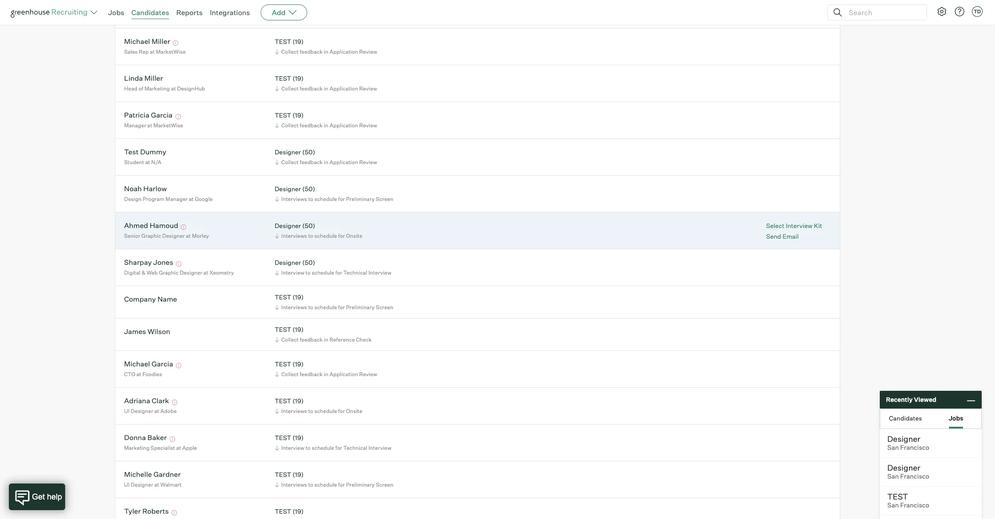 Task type: locate. For each thing, give the bounding box(es) containing it.
reports link
[[176, 8, 203, 17]]

test (19) interviews to schedule for preliminary screen for 2nd the interviews to schedule for preliminary screen link from the top
[[275, 293, 394, 310]]

san inside test san francisco
[[888, 501, 900, 509]]

interviews to schedule for onsite link up test (19) interview to schedule for technical interview
[[274, 407, 365, 415]]

cto at foodies
[[124, 371, 162, 377]]

at down janet wong has been in application review for more than 5 days image
[[165, 11, 170, 18]]

schedule for digital & web graphic designer at xeometry
[[312, 269, 335, 276]]

ui inside michelle gardner ui designer at walmart
[[124, 481, 130, 488]]

marketing inside "linda miller head of marketing at designhub"
[[145, 85, 170, 92]]

review for manager at marketwise
[[360, 122, 377, 129]]

4 (19) from the top
[[293, 293, 304, 301]]

interviews to schedule for preliminary screen link down test (19) interview to schedule for technical interview
[[274, 480, 396, 489]]

check
[[356, 336, 372, 343]]

1 (19) from the top
[[293, 38, 304, 45]]

3 interviews to schedule for preliminary screen link from the top
[[274, 480, 396, 489]]

miller up sales rep at marketwise
[[152, 37, 170, 46]]

sales
[[124, 48, 138, 55]]

schedule inside 'designer (50) interviews to schedule for preliminary screen'
[[315, 196, 337, 202]]

1 in from the top
[[324, 11, 329, 18]]

schedule down test (19) interview to schedule for technical interview
[[315, 481, 337, 488]]

designer
[[275, 1, 301, 8], [142, 11, 164, 18], [275, 148, 301, 156], [275, 185, 301, 193], [275, 222, 301, 230], [162, 232, 185, 239], [275, 259, 301, 266], [180, 269, 202, 276], [131, 408, 153, 414], [888, 434, 921, 444], [888, 463, 921, 472], [131, 481, 153, 488]]

0 horizontal spatial manager
[[124, 122, 146, 129]]

2 onsite from the top
[[346, 408, 363, 414]]

interviews to schedule for preliminary screen link up test (19) collect feedback in reference check
[[274, 303, 396, 311]]

at right rep
[[150, 48, 155, 55]]

at down patricia garcia link
[[147, 122, 152, 129]]

1 horizontal spatial manager
[[166, 196, 188, 202]]

graphic down ahmed hamoud link
[[142, 232, 161, 239]]

5 (50) from the top
[[303, 259, 315, 266]]

test (19) interviews to schedule for preliminary screen up test (19) collect feedback in reference check
[[275, 293, 394, 310]]

manager inside noah harlow design program manager at google
[[166, 196, 188, 202]]

garcia up foodies
[[152, 360, 173, 368]]

to for digital & web graphic designer at xeometry
[[306, 269, 311, 276]]

1 (50) from the top
[[303, 1, 315, 8]]

(19) inside test (19) interviews to schedule for onsite
[[293, 397, 304, 405]]

1 vertical spatial technical
[[344, 444, 368, 451]]

screen for michelle gardner
[[376, 481, 394, 488]]

schedule up designer (50) interviews to schedule for onsite
[[315, 196, 337, 202]]

test inside test (19) interviews to schedule for onsite
[[275, 397, 291, 405]]

interview
[[786, 222, 813, 229], [282, 269, 305, 276], [369, 269, 392, 276], [282, 444, 305, 451], [369, 444, 392, 451]]

for for digital & web graphic designer at xeometry
[[336, 269, 342, 276]]

at inside test dummy student at n/a
[[145, 159, 150, 165]]

francisco
[[901, 444, 930, 452], [901, 472, 930, 480], [901, 501, 930, 509]]

2 vertical spatial interviews to schedule for preliminary screen link
[[274, 480, 396, 489]]

1 interview to schedule for technical interview link from the top
[[274, 268, 394, 277]]

designer san francisco up test san francisco
[[888, 463, 930, 480]]

michael for michael miller
[[124, 37, 150, 46]]

1 interviews to schedule for preliminary screen link from the top
[[274, 195, 396, 203]]

application for head of marketing at designhub
[[330, 85, 358, 92]]

1 vertical spatial candidates
[[890, 414, 923, 422]]

5 in from the top
[[324, 159, 329, 165]]

schedule
[[315, 196, 337, 202], [315, 232, 337, 239], [312, 269, 335, 276], [315, 304, 337, 310], [315, 408, 337, 414], [312, 444, 335, 451], [315, 481, 337, 488]]

to inside 'designer (50) interviews to schedule for preliminary screen'
[[308, 196, 314, 202]]

to for design program manager at google
[[308, 196, 314, 202]]

application for cto at foodies
[[330, 371, 358, 377]]

1 technical from the top
[[344, 269, 368, 276]]

4 feedback from the top
[[300, 122, 323, 129]]

collect feedback in application review link
[[274, 10, 380, 19], [274, 47, 380, 56], [274, 84, 380, 93], [274, 121, 380, 129], [274, 158, 380, 166], [274, 370, 380, 378]]

application for manager at marketwise
[[330, 122, 358, 129]]

ui down michelle
[[124, 481, 130, 488]]

designer inside michelle gardner ui designer at walmart
[[131, 481, 153, 488]]

1 test (19) collect feedback in application review from the top
[[275, 38, 377, 55]]

interviews to schedule for preliminary screen link for harlow
[[274, 195, 396, 203]]

3 feedback from the top
[[300, 85, 323, 92]]

designer san francisco
[[888, 434, 930, 452], [888, 463, 930, 480]]

design
[[124, 196, 142, 202]]

michael inside the michael garcia link
[[124, 360, 150, 368]]

michael up cto at foodies
[[124, 360, 150, 368]]

designer (50) collect feedback in application review for student at n/a
[[275, 148, 377, 165]]

to inside test (19) interviews to schedule for onsite
[[308, 408, 314, 414]]

interviews to schedule for preliminary screen link up designer (50) interviews to schedule for onsite
[[274, 195, 396, 203]]

3 screen from the top
[[376, 481, 394, 488]]

for for design program manager at google
[[338, 196, 345, 202]]

3 interviews from the top
[[282, 304, 307, 310]]

2 interviews from the top
[[282, 232, 307, 239]]

1 onsite from the top
[[346, 232, 363, 239]]

1 vertical spatial ui
[[124, 481, 130, 488]]

digital
[[124, 269, 141, 276]]

2 vertical spatial screen
[[376, 481, 394, 488]]

manager right program
[[166, 196, 188, 202]]

technical inside test (19) interview to schedule for technical interview
[[344, 444, 368, 451]]

interviews to schedule for onsite link up designer (50) interview to schedule for technical interview on the left of the page
[[274, 232, 365, 240]]

candidates
[[132, 8, 169, 17], [890, 414, 923, 422]]

at inside "linda miller head of marketing at designhub"
[[171, 85, 176, 92]]

screen inside 'designer (50) interviews to schedule for preliminary screen'
[[376, 196, 394, 202]]

for inside designer (50) interview to schedule for technical interview
[[336, 269, 342, 276]]

6 (19) from the top
[[293, 360, 304, 368]]

technical for donna baker
[[344, 444, 368, 451]]

feedback for student at n/a
[[300, 159, 323, 165]]

2 designer san francisco from the top
[[888, 463, 930, 480]]

0 vertical spatial ui
[[124, 408, 130, 414]]

marketing right of
[[145, 85, 170, 92]]

1 vertical spatial marketing
[[124, 444, 150, 451]]

2 designer (50) collect feedback in application review from the top
[[275, 148, 377, 165]]

jobs
[[108, 8, 124, 17], [950, 414, 964, 422]]

tab list containing candidates
[[881, 409, 982, 429]]

preliminary inside 'designer (50) interviews to schedule for preliminary screen'
[[346, 196, 375, 202]]

(50)
[[303, 1, 315, 8], [303, 148, 315, 156], [303, 185, 315, 193], [303, 222, 315, 230], [303, 259, 315, 266]]

(19) for head of marketing at designhub
[[293, 75, 304, 82]]

(19) for ui designer at adobe
[[293, 397, 304, 405]]

0 vertical spatial san
[[888, 444, 900, 452]]

1 vertical spatial garcia
[[152, 360, 173, 368]]

interviews to schedule for onsite link for clark
[[274, 407, 365, 415]]

4 review from the top
[[360, 122, 377, 129]]

at down clark
[[154, 408, 159, 414]]

in for student at n/a
[[324, 159, 329, 165]]

2 senior from the top
[[124, 232, 140, 239]]

interviews
[[282, 196, 307, 202], [282, 232, 307, 239], [282, 304, 307, 310], [282, 408, 307, 414], [282, 481, 307, 488]]

ahmed hamoud has been in onsite for more than 21 days image
[[180, 225, 188, 230]]

7 feedback from the top
[[300, 371, 323, 377]]

(19) for manager at marketwise
[[293, 112, 304, 119]]

janet wong has been in application review for more than 5 days image
[[165, 3, 173, 9]]

collect for student at n/a
[[282, 159, 299, 165]]

patricia
[[124, 111, 150, 120]]

1 horizontal spatial jobs
[[950, 414, 964, 422]]

recently
[[887, 396, 913, 403]]

1 vertical spatial francisco
[[901, 472, 930, 480]]

feedback for cto at foodies
[[300, 371, 323, 377]]

for
[[338, 196, 345, 202], [338, 232, 345, 239], [336, 269, 342, 276], [338, 304, 345, 310], [338, 408, 345, 414], [336, 444, 342, 451], [338, 481, 345, 488]]

schedule down test (19) interviews to schedule for onsite
[[312, 444, 335, 451]]

0 vertical spatial designer san francisco
[[888, 434, 930, 452]]

0 vertical spatial marketing
[[145, 85, 170, 92]]

application for senior designer at modern
[[330, 11, 358, 18]]

ahmed
[[124, 221, 148, 230]]

0 vertical spatial interview to schedule for technical interview link
[[274, 268, 394, 277]]

(50) for senior designer at modern
[[303, 1, 315, 8]]

1 interviews from the top
[[282, 196, 307, 202]]

michael inside michael miller link
[[124, 37, 150, 46]]

5 interviews from the top
[[282, 481, 307, 488]]

interview to schedule for technical interview link for donna baker
[[274, 444, 394, 452]]

0 vertical spatial technical
[[344, 269, 368, 276]]

0 vertical spatial michael
[[124, 37, 150, 46]]

tyler
[[124, 507, 141, 516]]

(50) inside designer (50) interviews to schedule for onsite
[[303, 222, 315, 230]]

1 screen from the top
[[376, 196, 394, 202]]

0 vertical spatial interviews to schedule for preliminary screen link
[[274, 195, 396, 203]]

at left 'n/a' on the top left of page
[[145, 159, 150, 165]]

screen
[[376, 196, 394, 202], [376, 304, 394, 310], [376, 481, 394, 488]]

tab list
[[881, 409, 982, 429]]

2 (50) from the top
[[303, 148, 315, 156]]

test (19) collect feedback in reference check
[[275, 326, 372, 343]]

0 vertical spatial senior
[[124, 11, 140, 18]]

francisco inside test san francisco
[[901, 501, 930, 509]]

for for ui designer at adobe
[[338, 408, 345, 414]]

technical inside designer (50) interview to schedule for technical interview
[[344, 269, 368, 276]]

0 vertical spatial preliminary
[[346, 196, 375, 202]]

5 collect feedback in application review link from the top
[[274, 158, 380, 166]]

1 vertical spatial onsite
[[346, 408, 363, 414]]

6 collect feedback in application review link from the top
[[274, 370, 380, 378]]

1 vertical spatial designer san francisco
[[888, 463, 930, 480]]

san
[[888, 444, 900, 452], [888, 472, 900, 480], [888, 501, 900, 509]]

2 michael from the top
[[124, 360, 150, 368]]

onsite inside test (19) interviews to schedule for onsite
[[346, 408, 363, 414]]

td button
[[971, 4, 985, 19]]

2 technical from the top
[[344, 444, 368, 451]]

1 review from the top
[[360, 11, 377, 18]]

1 senior from the top
[[124, 11, 140, 18]]

senior up michael miller
[[124, 11, 140, 18]]

5 review from the top
[[360, 159, 377, 165]]

9 (19) from the top
[[293, 471, 304, 478]]

graphic down jones
[[159, 269, 179, 276]]

at down michelle gardner 'link'
[[154, 481, 159, 488]]

of
[[139, 85, 143, 92]]

at inside noah harlow design program manager at google
[[189, 196, 194, 202]]

collect feedback in application review link for sales rep at marketwise
[[274, 47, 380, 56]]

7 in from the top
[[324, 371, 329, 377]]

0 vertical spatial interviews to schedule for onsite link
[[274, 232, 365, 240]]

sharpay
[[124, 258, 152, 267]]

1 interviews to schedule for onsite link from the top
[[274, 232, 365, 240]]

3 application from the top
[[330, 85, 358, 92]]

0 vertical spatial marketwise
[[156, 48, 186, 55]]

4 in from the top
[[324, 122, 329, 129]]

3 test (19) collect feedback in application review from the top
[[275, 112, 377, 129]]

1 ui from the top
[[124, 408, 130, 414]]

1 preliminary from the top
[[346, 196, 375, 202]]

candidates down recently viewed
[[890, 414, 923, 422]]

0 vertical spatial onsite
[[346, 232, 363, 239]]

in for cto at foodies
[[324, 371, 329, 377]]

senior down ahmed
[[124, 232, 140, 239]]

5 feedback from the top
[[300, 159, 323, 165]]

3 (19) from the top
[[293, 112, 304, 119]]

2 vertical spatial preliminary
[[346, 481, 375, 488]]

foodies
[[143, 371, 162, 377]]

6 review from the top
[[360, 371, 377, 377]]

onsite inside designer (50) interviews to schedule for onsite
[[346, 232, 363, 239]]

3 review from the top
[[360, 85, 377, 92]]

(50) inside 'designer (50) interviews to schedule for preliminary screen'
[[303, 185, 315, 193]]

3 collect from the top
[[282, 85, 299, 92]]

1 designer (50) collect feedback in application review from the top
[[275, 1, 377, 18]]

in
[[324, 11, 329, 18], [324, 48, 329, 55], [324, 85, 329, 92], [324, 122, 329, 129], [324, 159, 329, 165], [324, 336, 329, 343], [324, 371, 329, 377]]

candidates up michael miller
[[132, 8, 169, 17]]

reference
[[330, 336, 355, 343]]

1 vertical spatial jobs
[[950, 414, 964, 422]]

2 application from the top
[[330, 48, 358, 55]]

1 vertical spatial san
[[888, 472, 900, 480]]

test (19) collect feedback in application review
[[275, 38, 377, 55], [275, 75, 377, 92], [275, 112, 377, 129], [275, 360, 377, 377]]

6 feedback from the top
[[300, 336, 323, 343]]

6 collect from the top
[[282, 336, 299, 343]]

to inside test (19) interview to schedule for technical interview
[[306, 444, 311, 451]]

candidates link
[[132, 8, 169, 17]]

feedback
[[300, 11, 323, 18], [300, 48, 323, 55], [300, 85, 323, 92], [300, 122, 323, 129], [300, 159, 323, 165], [300, 336, 323, 343], [300, 371, 323, 377]]

senior
[[124, 11, 140, 18], [124, 232, 140, 239]]

collect inside test (19) collect feedback in reference check
[[282, 336, 299, 343]]

1 vertical spatial interviews to schedule for onsite link
[[274, 407, 365, 415]]

4 (50) from the top
[[303, 222, 315, 230]]

preliminary for michelle gardner
[[346, 481, 375, 488]]

3 francisco from the top
[[901, 501, 930, 509]]

&
[[142, 269, 146, 276]]

4 collect feedback in application review link from the top
[[274, 121, 380, 129]]

(50) inside designer (50) interview to schedule for technical interview
[[303, 259, 315, 266]]

technical
[[344, 269, 368, 276], [344, 444, 368, 451]]

0 vertical spatial francisco
[[901, 444, 930, 452]]

7 collect from the top
[[282, 371, 299, 377]]

for inside test (19) interview to schedule for technical interview
[[336, 444, 342, 451]]

0 vertical spatial jobs
[[108, 8, 124, 17]]

2 test (19) interviews to schedule for preliminary screen from the top
[[275, 471, 394, 488]]

marketing
[[145, 85, 170, 92], [124, 444, 150, 451]]

miller inside "linda miller head of marketing at designhub"
[[145, 74, 163, 83]]

at left designhub at the top of the page
[[171, 85, 176, 92]]

6 in from the top
[[324, 336, 329, 343]]

designer san francisco down recently viewed
[[888, 434, 930, 452]]

collect for sales rep at marketwise
[[282, 48, 299, 55]]

manager
[[124, 122, 146, 129], [166, 196, 188, 202]]

schedule inside designer (50) interview to schedule for technical interview
[[312, 269, 335, 276]]

4 test (19) collect feedback in application review from the top
[[275, 360, 377, 377]]

1 vertical spatial miller
[[145, 74, 163, 83]]

web
[[147, 269, 158, 276]]

2 vertical spatial francisco
[[901, 501, 930, 509]]

3 collect feedback in application review link from the top
[[274, 84, 380, 93]]

miller
[[152, 37, 170, 46], [145, 74, 163, 83]]

4 interviews from the top
[[282, 408, 307, 414]]

schedule inside test (19) interviews to schedule for onsite
[[315, 408, 337, 414]]

to inside designer (50) interviews to schedule for onsite
[[308, 232, 314, 239]]

ui down adriana on the left bottom of page
[[124, 408, 130, 414]]

michael miller
[[124, 37, 170, 46]]

marketwise
[[156, 48, 186, 55], [153, 122, 183, 129]]

onsite up designer (50) interview to schedule for technical interview on the left of the page
[[346, 232, 363, 239]]

adriana clark has been in onsite for more than 21 days image
[[171, 400, 179, 405]]

to inside designer (50) interview to schedule for technical interview
[[306, 269, 311, 276]]

garcia for michael garcia
[[152, 360, 173, 368]]

collect feedback in application review link for cto at foodies
[[274, 370, 380, 378]]

1 vertical spatial interviews to schedule for preliminary screen link
[[274, 303, 396, 311]]

schedule up designer (50) interview to schedule for technical interview on the left of the page
[[315, 232, 337, 239]]

in for manager at marketwise
[[324, 122, 329, 129]]

onsite
[[346, 232, 363, 239], [346, 408, 363, 414]]

1 application from the top
[[330, 11, 358, 18]]

ui designer at adobe
[[124, 408, 177, 414]]

3 san from the top
[[888, 501, 900, 509]]

0 vertical spatial garcia
[[151, 111, 173, 120]]

1 michael from the top
[[124, 37, 150, 46]]

8 (19) from the top
[[293, 434, 304, 442]]

1 collect feedback in application review link from the top
[[274, 10, 380, 19]]

greenhouse recruiting image
[[11, 7, 90, 18]]

1 test (19) interviews to schedule for preliminary screen from the top
[[275, 293, 394, 310]]

10 (19) from the top
[[293, 508, 304, 515]]

kit
[[815, 222, 823, 229]]

schedule for marketing specialist at apple
[[312, 444, 335, 451]]

3 (50) from the top
[[303, 185, 315, 193]]

5 (19) from the top
[[293, 326, 304, 333]]

for inside 'designer (50) interviews to schedule for preliminary screen'
[[338, 196, 345, 202]]

1 vertical spatial screen
[[376, 304, 394, 310]]

for inside test (19) interviews to schedule for onsite
[[338, 408, 345, 414]]

5 collect from the top
[[282, 159, 299, 165]]

2 ui from the top
[[124, 481, 130, 488]]

0 vertical spatial test (19) interviews to schedule for preliminary screen
[[275, 293, 394, 310]]

in for sales rep at marketwise
[[324, 48, 329, 55]]

2 vertical spatial san
[[888, 501, 900, 509]]

michael garcia
[[124, 360, 173, 368]]

designer (50) interview to schedule for technical interview
[[275, 259, 392, 276]]

0 horizontal spatial candidates
[[132, 8, 169, 17]]

1 vertical spatial interview to schedule for technical interview link
[[274, 444, 394, 452]]

2 collect from the top
[[282, 48, 299, 55]]

1 feedback from the top
[[300, 11, 323, 18]]

6 application from the top
[[330, 371, 358, 377]]

1 horizontal spatial candidates
[[890, 414, 923, 422]]

1 vertical spatial designer (50) collect feedback in application review
[[275, 148, 377, 165]]

senior for senior graphic designer at morley
[[124, 232, 140, 239]]

1 vertical spatial senior
[[124, 232, 140, 239]]

3 in from the top
[[324, 85, 329, 92]]

(19) inside test (19) interview to schedule for technical interview
[[293, 434, 304, 442]]

schedule inside test (19) interview to schedule for technical interview
[[312, 444, 335, 451]]

manager down patricia
[[124, 122, 146, 129]]

5 application from the top
[[330, 159, 358, 165]]

0 vertical spatial designer (50) collect feedback in application review
[[275, 1, 377, 18]]

review for cto at foodies
[[360, 371, 377, 377]]

0 vertical spatial screen
[[376, 196, 394, 202]]

james
[[124, 327, 146, 336]]

1 vertical spatial test (19) interviews to schedule for preliminary screen
[[275, 471, 394, 488]]

send
[[767, 232, 782, 240]]

test (19) interviews to schedule for preliminary screen down test (19) interview to schedule for technical interview
[[275, 471, 394, 488]]

interviews inside 'designer (50) interviews to schedule for preliminary screen'
[[282, 196, 307, 202]]

2 collect feedback in application review link from the top
[[274, 47, 380, 56]]

miller for linda
[[145, 74, 163, 83]]

interviews inside test (19) interviews to schedule for onsite
[[282, 408, 307, 414]]

collect feedback in application review link for senior designer at modern
[[274, 10, 380, 19]]

4 application from the top
[[330, 122, 358, 129]]

at right cto
[[137, 371, 141, 377]]

in for senior designer at modern
[[324, 11, 329, 18]]

harlow
[[143, 184, 167, 193]]

modern
[[171, 11, 191, 18]]

ahmed hamoud
[[124, 221, 178, 230]]

collect feedback in application review link for head of marketing at designhub
[[274, 84, 380, 93]]

at left google
[[189, 196, 194, 202]]

garcia
[[151, 111, 173, 120], [152, 360, 173, 368]]

designer (50) collect feedback in application review
[[275, 1, 377, 18], [275, 148, 377, 165]]

7 (19) from the top
[[293, 397, 304, 405]]

2 (19) from the top
[[293, 75, 304, 82]]

onsite up test (19) interview to schedule for technical interview
[[346, 408, 363, 414]]

application
[[330, 11, 358, 18], [330, 48, 358, 55], [330, 85, 358, 92], [330, 122, 358, 129], [330, 159, 358, 165], [330, 371, 358, 377]]

garcia up manager at marketwise
[[151, 111, 173, 120]]

4 collect from the top
[[282, 122, 299, 129]]

feedback for manager at marketwise
[[300, 122, 323, 129]]

schedule up test (19) interview to schedule for technical interview
[[315, 408, 337, 414]]

marketwise down patricia garcia has been in application review for more than 5 days "icon"
[[153, 122, 183, 129]]

0 vertical spatial miller
[[152, 37, 170, 46]]

1 vertical spatial preliminary
[[346, 304, 375, 310]]

schedule down designer (50) interviews to schedule for onsite
[[312, 269, 335, 276]]

schedule inside designer (50) interviews to schedule for onsite
[[315, 232, 337, 239]]

miller right the linda
[[145, 74, 163, 83]]

add
[[272, 8, 286, 17]]

marketing down donna
[[124, 444, 150, 451]]

2 review from the top
[[360, 48, 377, 55]]

1 vertical spatial michael
[[124, 360, 150, 368]]

baker
[[148, 433, 167, 442]]

preliminary for noah harlow
[[346, 196, 375, 202]]

adriana
[[124, 396, 150, 405]]

2 in from the top
[[324, 48, 329, 55]]

2 feedback from the top
[[300, 48, 323, 55]]

adriana clark link
[[124, 396, 169, 407]]

miller for michael
[[152, 37, 170, 46]]

marketwise down 'michael miller has been in application review for more than 5 days' icon
[[156, 48, 186, 55]]

michael up sales
[[124, 37, 150, 46]]

3 preliminary from the top
[[346, 481, 375, 488]]

test (19) interviews to schedule for onsite
[[275, 397, 363, 414]]

collect for cto at foodies
[[282, 371, 299, 377]]

james wilson link
[[124, 327, 170, 337]]

donna baker
[[124, 433, 167, 442]]

designer inside designer (50) interviews to schedule for onsite
[[275, 222, 301, 230]]

2 interview to schedule for technical interview link from the top
[[274, 444, 394, 452]]

1 collect from the top
[[282, 11, 299, 18]]

1 vertical spatial manager
[[166, 196, 188, 202]]

2 interviews to schedule for onsite link from the top
[[274, 407, 365, 415]]

interviews to schedule for onsite link
[[274, 232, 365, 240], [274, 407, 365, 415]]

integrations link
[[210, 8, 250, 17]]

for for ui designer at walmart
[[338, 481, 345, 488]]

linda miller head of marketing at designhub
[[124, 74, 205, 92]]

0 vertical spatial candidates
[[132, 8, 169, 17]]



Task type: vqa. For each thing, say whether or not it's contained in the screenshot.
GARCIA corresponding to Michael Garcia
yes



Task type: describe. For each thing, give the bounding box(es) containing it.
designer (50) collect feedback in application review for senior designer at modern
[[275, 1, 377, 18]]

senior graphic designer at morley
[[124, 232, 209, 239]]

in for head of marketing at designhub
[[324, 85, 329, 92]]

name
[[158, 295, 177, 304]]

(19) inside test (19) collect feedback in reference check
[[293, 326, 304, 333]]

(50) for digital & web graphic designer at xeometry
[[303, 259, 315, 266]]

walmart
[[161, 481, 182, 488]]

feedback inside test (19) collect feedback in reference check
[[300, 336, 323, 343]]

2 francisco from the top
[[901, 472, 930, 480]]

1 vertical spatial marketwise
[[153, 122, 183, 129]]

for inside designer (50) interviews to schedule for onsite
[[338, 232, 345, 239]]

collect for manager at marketwise
[[282, 122, 299, 129]]

(19) for sales rep at marketwise
[[293, 38, 304, 45]]

michael garcia link
[[124, 360, 173, 370]]

Search text field
[[847, 6, 919, 19]]

0 horizontal spatial jobs
[[108, 8, 124, 17]]

screen for noah harlow
[[376, 196, 394, 202]]

apple
[[182, 444, 197, 451]]

company name link
[[124, 295, 177, 305]]

n/a
[[151, 159, 161, 165]]

1 designer san francisco from the top
[[888, 434, 930, 452]]

review for senior designer at modern
[[360, 11, 377, 18]]

jobs link
[[108, 8, 124, 17]]

(19) for ui designer at walmart
[[293, 471, 304, 478]]

test (19) interview to schedule for technical interview
[[275, 434, 392, 451]]

test inside test (19) interview to schedule for technical interview
[[275, 434, 291, 442]]

at inside michelle gardner ui designer at walmart
[[154, 481, 159, 488]]

select interview kit link
[[767, 221, 823, 230]]

2 preliminary from the top
[[346, 304, 375, 310]]

to for ui designer at adobe
[[308, 408, 314, 414]]

designer (50) interviews to schedule for preliminary screen
[[275, 185, 394, 202]]

noah harlow design program manager at google
[[124, 184, 213, 202]]

technical for sharpay jones
[[344, 269, 368, 276]]

collect for senior designer at modern
[[282, 11, 299, 18]]

jones
[[153, 258, 173, 267]]

schedule for ui designer at adobe
[[315, 408, 337, 414]]

at left xeometry at the left bottom of the page
[[204, 269, 208, 276]]

clark
[[152, 396, 169, 405]]

review for sales rep at marketwise
[[360, 48, 377, 55]]

rep
[[139, 48, 149, 55]]

interviews inside designer (50) interviews to schedule for onsite
[[282, 232, 307, 239]]

collect for head of marketing at designhub
[[282, 85, 299, 92]]

designer (50) interviews to schedule for onsite
[[275, 222, 363, 239]]

xeometry
[[210, 269, 234, 276]]

in inside test (19) collect feedback in reference check
[[324, 336, 329, 343]]

test inside test (19) collect feedback in reference check
[[275, 326, 291, 333]]

sales rep at marketwise
[[124, 48, 186, 55]]

company name
[[124, 295, 177, 304]]

td button
[[973, 6, 984, 17]]

onsite for (19)
[[346, 408, 363, 414]]

at down the donna baker has been in technical interview for more than 14 days icon on the left
[[176, 444, 181, 451]]

sharpay jones
[[124, 258, 173, 267]]

(50) for design program manager at google
[[303, 185, 315, 193]]

student
[[124, 159, 144, 165]]

interviews to schedule for preliminary screen link for gardner
[[274, 480, 396, 489]]

to for marketing specialist at apple
[[306, 444, 311, 451]]

test dummy student at n/a
[[124, 147, 166, 165]]

1 vertical spatial graphic
[[159, 269, 179, 276]]

james wilson
[[124, 327, 170, 336]]

interview inside select interview kit send email
[[786, 222, 813, 229]]

schedule up test (19) collect feedback in reference check
[[315, 304, 337, 310]]

test inside test san francisco
[[888, 492, 909, 501]]

michelle
[[124, 470, 152, 479]]

michael garcia has been in application review for more than 5 days image
[[175, 363, 183, 368]]

to for ui designer at walmart
[[308, 481, 314, 488]]

tyler roberts link
[[124, 507, 169, 517]]

test (19) collect feedback in application review for michael miller
[[275, 38, 377, 55]]

tyler roberts has been in take home test for more than 7 days image
[[171, 510, 178, 516]]

integrations
[[210, 8, 250, 17]]

michael miller has been in application review for more than 5 days image
[[172, 41, 180, 46]]

digital & web graphic designer at xeometry
[[124, 269, 234, 276]]

collect feedback in reference check link
[[274, 335, 374, 344]]

reports
[[176, 8, 203, 17]]

noah harlow link
[[124, 184, 167, 194]]

company
[[124, 295, 156, 304]]

hamoud
[[150, 221, 178, 230]]

morley
[[192, 232, 209, 239]]

patricia garcia
[[124, 111, 173, 120]]

linda
[[124, 74, 143, 83]]

for for marketing specialist at apple
[[336, 444, 342, 451]]

(19) for cto at foodies
[[293, 360, 304, 368]]

test (19) collect feedback in application review for patricia garcia
[[275, 112, 377, 129]]

test
[[124, 147, 139, 156]]

email
[[783, 232, 799, 240]]

2 test (19) collect feedback in application review from the top
[[275, 75, 377, 92]]

(19) for marketing specialist at apple
[[293, 434, 304, 442]]

dummy
[[140, 147, 166, 156]]

at down 'ahmed hamoud has been in onsite for more than 21 days' icon
[[186, 232, 191, 239]]

noah
[[124, 184, 142, 193]]

gardner
[[154, 470, 181, 479]]

test dummy link
[[124, 147, 166, 158]]

adriana clark
[[124, 396, 169, 405]]

interviews to schedule for onsite link for hamoud
[[274, 232, 365, 240]]

test (19)
[[275, 508, 304, 515]]

patricia garcia has been in application review for more than 5 days image
[[174, 114, 182, 120]]

garcia for patricia garcia
[[151, 111, 173, 120]]

google
[[195, 196, 213, 202]]

select interview kit send email
[[767, 222, 823, 240]]

send email link
[[767, 232, 823, 240]]

linda miller link
[[124, 74, 163, 84]]

2 interviews to schedule for preliminary screen link from the top
[[274, 303, 396, 311]]

michael miller link
[[124, 37, 170, 47]]

sharpay jones has been in technical interview for more than 14 days image
[[175, 261, 183, 267]]

marketing specialist at apple
[[124, 444, 197, 451]]

schedule for ui designer at walmart
[[315, 481, 337, 488]]

specialist
[[151, 444, 175, 451]]

candidates inside tab list
[[890, 414, 923, 422]]

donna baker has been in technical interview for more than 14 days image
[[168, 437, 176, 442]]

manager at marketwise
[[124, 122, 183, 129]]

viewed
[[915, 396, 937, 403]]

sharpay jones link
[[124, 258, 173, 268]]

select
[[767, 222, 785, 229]]

(50) for student at n/a
[[303, 148, 315, 156]]

michelle gardner ui designer at walmart
[[124, 470, 182, 488]]

feedback for sales rep at marketwise
[[300, 48, 323, 55]]

test (19) interviews to schedule for preliminary screen for the interviews to schedule for preliminary screen link associated with gardner
[[275, 471, 394, 488]]

add button
[[261, 4, 308, 20]]

1 francisco from the top
[[901, 444, 930, 452]]

interviews for design program manager at google
[[282, 196, 307, 202]]

interviews for ui designer at walmart
[[282, 481, 307, 488]]

configure image
[[937, 6, 948, 17]]

donna baker link
[[124, 433, 167, 443]]

feedback for senior designer at modern
[[300, 11, 323, 18]]

donna
[[124, 433, 146, 442]]

michelle gardner link
[[124, 470, 181, 480]]

designer inside 'designer (50) interviews to schedule for preliminary screen'
[[275, 185, 301, 193]]

senior designer at modern
[[124, 11, 191, 18]]

jobs inside tab list
[[950, 414, 964, 422]]

2 screen from the top
[[376, 304, 394, 310]]

cto
[[124, 371, 135, 377]]

schedule for design program manager at google
[[315, 196, 337, 202]]

wilson
[[148, 327, 170, 336]]

1 san from the top
[[888, 444, 900, 452]]

interviews for ui designer at adobe
[[282, 408, 307, 414]]

senior for senior designer at modern
[[124, 11, 140, 18]]

application for sales rep at marketwise
[[330, 48, 358, 55]]

onsite for (50)
[[346, 232, 363, 239]]

tyler roberts
[[124, 507, 169, 516]]

collect feedback in application review link for student at n/a
[[274, 158, 380, 166]]

patricia garcia link
[[124, 111, 173, 121]]

collect feedback in application review link for manager at marketwise
[[274, 121, 380, 129]]

interview to schedule for technical interview link for sharpay jones
[[274, 268, 394, 277]]

2 san from the top
[[888, 472, 900, 480]]

application for student at n/a
[[330, 159, 358, 165]]

test (19) collect feedback in application review for michael garcia
[[275, 360, 377, 377]]

program
[[143, 196, 165, 202]]

designer inside designer (50) interview to schedule for technical interview
[[275, 259, 301, 266]]

test san francisco
[[888, 492, 930, 509]]

feedback for head of marketing at designhub
[[300, 85, 323, 92]]

0 vertical spatial graphic
[[142, 232, 161, 239]]

0 vertical spatial manager
[[124, 122, 146, 129]]

adobe
[[161, 408, 177, 414]]

td
[[975, 8, 982, 15]]

michael for michael garcia
[[124, 360, 150, 368]]

recently viewed
[[887, 396, 937, 403]]



